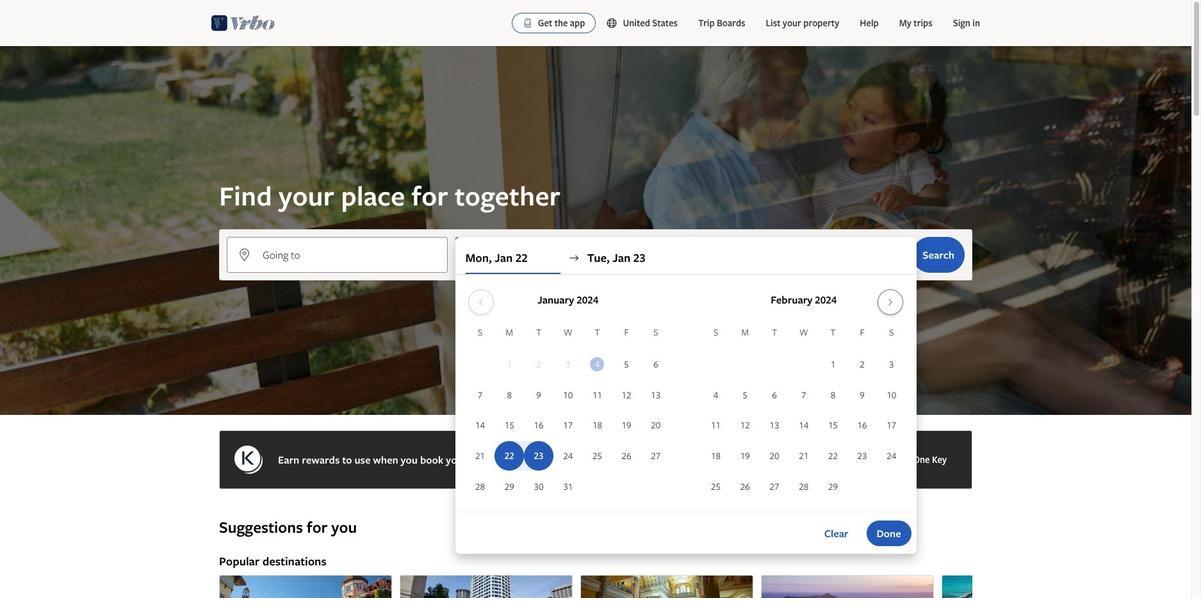 Task type: describe. For each thing, give the bounding box(es) containing it.
january 2024 element
[[466, 325, 671, 503]]

recently viewed region
[[211, 497, 980, 518]]

leavenworth featuring a small town or village and street scenes image
[[219, 575, 392, 598]]

makiki - lower punchbowl - tantalus showing landscape views, a sunset and a city image
[[761, 575, 934, 598]]

downtown seattle featuring a skyscraper, a city and street scenes image
[[400, 575, 573, 598]]

cancun which includes a sandy beach, landscape views and general coastal views image
[[942, 575, 1115, 598]]



Task type: locate. For each thing, give the bounding box(es) containing it.
february 2024 element
[[701, 325, 906, 503]]

main content
[[0, 46, 1191, 598]]

application inside wizard region
[[466, 284, 906, 503]]

download the app button image
[[522, 18, 533, 28]]

las vegas featuring interior views image
[[580, 575, 753, 598]]

vrbo logo image
[[211, 13, 275, 33]]

application
[[466, 284, 906, 503]]

previous month image
[[474, 297, 489, 307]]

small image
[[606, 17, 623, 29]]

next month image
[[883, 297, 898, 307]]

wizard region
[[0, 46, 1191, 554]]

directional image
[[568, 252, 580, 264]]



Task type: vqa. For each thing, say whether or not it's contained in the screenshot.
'search' icon
no



